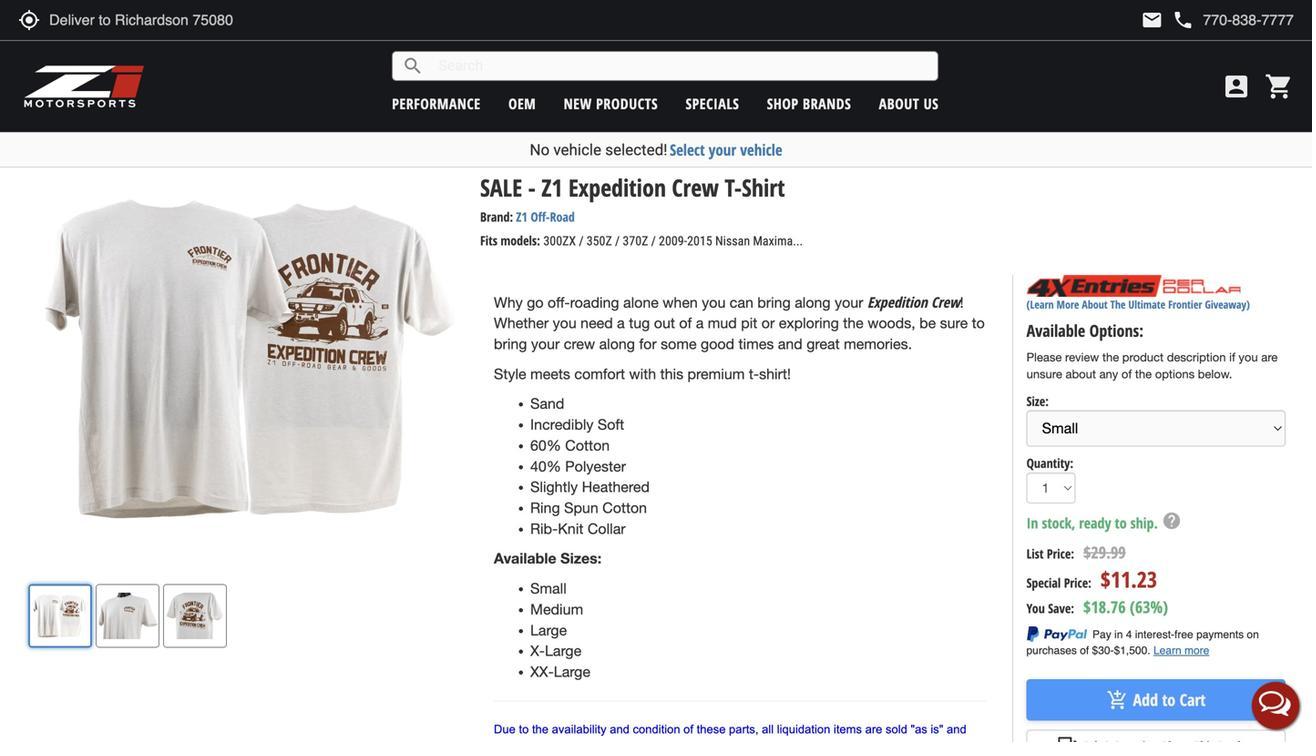 Task type: locate. For each thing, give the bounding box(es) containing it.
0 horizontal spatial crew
[[672, 171, 719, 204]]

spun
[[564, 500, 599, 517]]

1 horizontal spatial available
[[1027, 320, 1086, 342]]

1 vertical spatial expedition
[[868, 292, 928, 312]]

1 horizontal spatial for
[[639, 336, 657, 353]]

a left mud
[[696, 315, 704, 332]]

options
[[1156, 368, 1195, 382]]

0 vertical spatial crew
[[672, 171, 719, 204]]

of
[[679, 315, 692, 332], [1122, 368, 1132, 382], [684, 723, 694, 737]]

with
[[629, 366, 656, 383]]

crew
[[672, 171, 719, 204], [931, 292, 960, 312]]

any inside (learn more about the ultimate frontier giveaway) available options: please review the product description if you are unsure about any of the options below.
[[1100, 368, 1119, 382]]

you inside (learn more about the ultimate frontier giveaway) available options: please review the product description if you are unsure about any of the options below.
[[1239, 351, 1258, 365]]

size:
[[1027, 393, 1049, 410]]

crew left t- at right
[[672, 171, 719, 204]]

overstock
[[834, 741, 885, 743]]

2 horizontal spatial z1
[[679, 741, 693, 743]]

save:
[[1048, 600, 1075, 617]]

z1
[[542, 171, 563, 204], [516, 208, 528, 226], [679, 741, 693, 743]]

bring up or
[[758, 294, 791, 311]]

to up cannot
[[519, 723, 529, 737]]

0 vertical spatial cotton
[[565, 437, 610, 454]]

1 vertical spatial along
[[599, 336, 635, 353]]

sold
[[886, 723, 908, 737]]

are right 'if'
[[1262, 351, 1278, 365]]

be right cannot
[[533, 741, 546, 743]]

great
[[807, 336, 840, 353]]

of left these
[[684, 723, 694, 737]]

/ inside due to the availability and condition of these parts, all liquidation items are sold "as is" and cannot be returned for any reason. z1 offers several blemished / overstock items at
[[828, 741, 831, 743]]

0 vertical spatial any
[[1100, 368, 1119, 382]]

vehicle right no
[[554, 141, 602, 159]]

about
[[1066, 368, 1097, 382]]

bring inside why go off-roading alone when you can bring along your expedition crew
[[758, 294, 791, 311]]

1 horizontal spatial any
[[1100, 368, 1119, 382]]

be inside ! whether you need a tug out of a mud pit or exploring the woods, be sure to bring your crew along for some good times and great memories.
[[920, 315, 936, 332]]

2 vertical spatial of
[[684, 723, 694, 737]]

0 horizontal spatial for
[[597, 741, 611, 743]]

your right the select
[[709, 139, 737, 160]]

a left tug
[[617, 315, 625, 332]]

any right about
[[1100, 368, 1119, 382]]

/ right 350z
[[615, 234, 620, 249]]

350z
[[587, 234, 612, 249]]

0 horizontal spatial expedition
[[569, 171, 666, 204]]

1 horizontal spatial and
[[778, 336, 803, 353]]

0 horizontal spatial a
[[617, 315, 625, 332]]

mail phone
[[1142, 9, 1194, 31]]

blemished
[[771, 741, 825, 743]]

z1 motorsports logo image
[[23, 64, 145, 109]]

ship.
[[1131, 514, 1158, 533]]

available
[[1027, 320, 1086, 342], [494, 550, 557, 568]]

0 horizontal spatial z1
[[516, 208, 528, 226]]

to right sure
[[972, 315, 985, 332]]

available down more
[[1027, 320, 1086, 342]]

Search search field
[[424, 52, 938, 80]]

this
[[660, 366, 684, 383]]

1 vertical spatial you
[[553, 315, 577, 332]]

/ left 350z
[[579, 234, 584, 249]]

available down rib-
[[494, 550, 557, 568]]

shirt!
[[759, 366, 791, 383]]

/ down liquidation
[[828, 741, 831, 743]]

2 vertical spatial you
[[1239, 351, 1258, 365]]

1 vertical spatial items
[[888, 741, 917, 743]]

of down product
[[1122, 368, 1132, 382]]

sure
[[940, 315, 968, 332]]

sale
[[480, 171, 522, 204]]

in stock, ready to ship. help
[[1027, 511, 1182, 533]]

be
[[920, 315, 936, 332], [533, 741, 546, 743]]

!
[[960, 294, 964, 311]]

cart
[[1180, 689, 1206, 712]]

1 vertical spatial your
[[835, 294, 864, 311]]

cotton down heathered on the bottom left
[[603, 500, 647, 517]]

0 vertical spatial be
[[920, 315, 936, 332]]

roading
[[570, 294, 619, 311]]

out
[[654, 315, 675, 332]]

z1 left offers
[[679, 741, 693, 743]]

liquidation
[[777, 723, 831, 737]]

about left us
[[879, 94, 920, 113]]

vehicle up shirt
[[740, 139, 783, 160]]

along up exploring
[[795, 294, 831, 311]]

no
[[530, 141, 550, 159]]

xx-
[[531, 664, 554, 681]]

0 vertical spatial of
[[679, 315, 692, 332]]

quantity:
[[1027, 455, 1074, 472]]

2 horizontal spatial you
[[1239, 351, 1258, 365]]

cannot
[[494, 741, 530, 743]]

sale - z1 expedition crew t-shirt brand: z1 off-road fits models: 300zx / 350z / 370z / 2009-2015 nissan maxima...
[[480, 171, 803, 249]]

any left reason.
[[614, 741, 633, 743]]

heathered
[[582, 479, 650, 496]]

you inside why go off-roading alone when you can bring along your expedition crew
[[702, 294, 726, 311]]

1 horizontal spatial be
[[920, 315, 936, 332]]

2 vertical spatial z1
[[679, 741, 693, 743]]

0 horizontal spatial you
[[553, 315, 577, 332]]

t-
[[749, 366, 759, 383]]

1 horizontal spatial a
[[696, 315, 704, 332]]

0 horizontal spatial any
[[614, 741, 633, 743]]

you up mud
[[702, 294, 726, 311]]

2015
[[687, 234, 713, 249]]

and right is"
[[947, 723, 967, 737]]

1 vertical spatial for
[[597, 741, 611, 743]]

1 vertical spatial are
[[866, 723, 883, 737]]

1 vertical spatial be
[[533, 741, 546, 743]]

vehicle inside no vehicle selected! select your vehicle
[[554, 141, 602, 159]]

due to the availability and condition of these parts, all liquidation items are sold "as is" and cannot be returned for any reason. z1 offers several blemished / overstock items at 
[[494, 723, 967, 743]]

fits
[[480, 232, 498, 249]]

list
[[1027, 545, 1044, 563]]

oem
[[509, 94, 536, 113]]

1 horizontal spatial your
[[709, 139, 737, 160]]

0 horizontal spatial be
[[533, 741, 546, 743]]

z1 left off- in the left of the page
[[516, 208, 528, 226]]

mail link
[[1142, 9, 1163, 31]]

search
[[402, 55, 424, 77]]

condition
[[633, 723, 681, 737]]

specials
[[686, 94, 740, 113]]

price: up save:
[[1064, 575, 1092, 592]]

0 horizontal spatial items
[[834, 723, 862, 737]]

price: right list on the bottom right
[[1047, 545, 1075, 563]]

available inside (learn more about the ultimate frontier giveaway) available options: please review the product description if you are unsure about any of the options below.
[[1027, 320, 1086, 342]]

items up overstock
[[834, 723, 862, 737]]

for down availability
[[597, 741, 611, 743]]

1 vertical spatial of
[[1122, 368, 1132, 382]]

price: inside list price: $29.99
[[1047, 545, 1075, 563]]

1 horizontal spatial you
[[702, 294, 726, 311]]

1 horizontal spatial are
[[1262, 351, 1278, 365]]

select your vehicle link
[[670, 139, 783, 160]]

you down off-
[[553, 315, 577, 332]]

the inside due to the availability and condition of these parts, all liquidation items are sold "as is" and cannot be returned for any reason. z1 offers several blemished / overstock items at
[[532, 723, 549, 737]]

new products link
[[564, 94, 658, 113]]

0 vertical spatial are
[[1262, 351, 1278, 365]]

0 vertical spatial bring
[[758, 294, 791, 311]]

along down need
[[599, 336, 635, 353]]

0 horizontal spatial about
[[879, 94, 920, 113]]

for
[[639, 336, 657, 353], [597, 741, 611, 743]]

about us
[[879, 94, 939, 113]]

(63%)
[[1130, 597, 1169, 619]]

the up memories.
[[843, 315, 864, 332]]

expedition
[[569, 171, 666, 204], [868, 292, 928, 312]]

expedition inside sale - z1 expedition crew t-shirt brand: z1 off-road fits models: 300zx / 350z / 370z / 2009-2015 nissan maxima...
[[569, 171, 666, 204]]

style meets comfort with this premium t-shirt!
[[494, 366, 795, 383]]

z1 right - on the top left of page
[[542, 171, 563, 204]]

to left ship.
[[1115, 514, 1127, 533]]

go
[[527, 294, 544, 311]]

$18.76
[[1084, 597, 1126, 619]]

offers
[[696, 741, 726, 743]]

shopping_cart link
[[1261, 72, 1294, 101]]

brands
[[803, 94, 852, 113]]

0 horizontal spatial are
[[866, 723, 883, 737]]

1 horizontal spatial about
[[1082, 297, 1108, 312]]

about left the
[[1082, 297, 1108, 312]]

your up meets
[[531, 336, 560, 353]]

price:
[[1047, 545, 1075, 563], [1064, 575, 1092, 592]]

0 horizontal spatial vehicle
[[554, 141, 602, 159]]

selected!
[[605, 141, 668, 159]]

1 vertical spatial about
[[1082, 297, 1108, 312]]

0 vertical spatial expedition
[[569, 171, 666, 204]]

1 horizontal spatial z1
[[542, 171, 563, 204]]

1 vertical spatial bring
[[494, 336, 527, 353]]

z1 inside due to the availability and condition of these parts, all liquidation items are sold "as is" and cannot be returned for any reason. z1 offers several blemished / overstock items at
[[679, 741, 693, 743]]

large down medium
[[531, 622, 567, 639]]

0 vertical spatial along
[[795, 294, 831, 311]]

1 vertical spatial any
[[614, 741, 633, 743]]

your up exploring
[[835, 294, 864, 311]]

about
[[879, 94, 920, 113], [1082, 297, 1108, 312]]

bring
[[758, 294, 791, 311], [494, 336, 527, 353]]

expedition up woods, in the right of the page
[[868, 292, 928, 312]]

and down exploring
[[778, 336, 803, 353]]

0 vertical spatial you
[[702, 294, 726, 311]]

0 horizontal spatial your
[[531, 336, 560, 353]]

0 horizontal spatial available
[[494, 550, 557, 568]]

and inside ! whether you need a tug out of a mud pit or exploring the woods, be sure to bring your crew along for some good times and great memories.
[[778, 336, 803, 353]]

the right "due"
[[532, 723, 549, 737]]

price: inside special price: $11.23 you save: $18.76 (63%)
[[1064, 575, 1092, 592]]

sand
[[531, 396, 565, 413]]

review
[[1066, 351, 1100, 365]]

for inside due to the availability and condition of these parts, all liquidation items are sold "as is" and cannot be returned for any reason. z1 offers several blemished / overstock items at
[[597, 741, 611, 743]]

0 horizontal spatial bring
[[494, 336, 527, 353]]

1 horizontal spatial items
[[888, 741, 917, 743]]

0 vertical spatial available
[[1027, 320, 1086, 342]]

help
[[1162, 511, 1182, 531]]

giveaway)
[[1205, 297, 1250, 312]]

1 vertical spatial crew
[[931, 292, 960, 312]]

1 vertical spatial price:
[[1064, 575, 1092, 592]]

1 horizontal spatial bring
[[758, 294, 791, 311]]

items
[[834, 723, 862, 737], [888, 741, 917, 743]]

2 vertical spatial your
[[531, 336, 560, 353]]

you right 'if'
[[1239, 351, 1258, 365]]

for down tug
[[639, 336, 657, 353]]

phone link
[[1173, 9, 1294, 31]]

are up overstock
[[866, 723, 883, 737]]

phone
[[1173, 9, 1194, 31]]

more
[[1057, 297, 1080, 312]]

crew
[[564, 336, 595, 353]]

large up availability
[[554, 664, 591, 681]]

1 horizontal spatial along
[[795, 294, 831, 311]]

$29.99
[[1084, 542, 1126, 564]]

bring down whether
[[494, 336, 527, 353]]

cotton up polyester
[[565, 437, 610, 454]]

add_shopping_cart add to cart
[[1107, 689, 1206, 712]]

nissan
[[716, 234, 750, 249]]

reason.
[[636, 741, 676, 743]]

crew up sure
[[931, 292, 960, 312]]

and left condition
[[610, 723, 630, 737]]

be left sure
[[920, 315, 936, 332]]

large up the xx-
[[545, 643, 582, 660]]

slightly
[[531, 479, 578, 496]]

1 vertical spatial cotton
[[603, 500, 647, 517]]

of right out
[[679, 315, 692, 332]]

along inside why go off-roading alone when you can bring along your expedition crew
[[795, 294, 831, 311]]

stock,
[[1042, 514, 1076, 533]]

1 vertical spatial available
[[494, 550, 557, 568]]

expedition down the selected!
[[569, 171, 666, 204]]

availability
[[552, 723, 607, 737]]

0 vertical spatial for
[[639, 336, 657, 353]]

any inside due to the availability and condition of these parts, all liquidation items are sold "as is" and cannot be returned for any reason. z1 offers several blemished / overstock items at
[[614, 741, 633, 743]]

1 horizontal spatial crew
[[931, 292, 960, 312]]

0 vertical spatial your
[[709, 139, 737, 160]]

2 horizontal spatial your
[[835, 294, 864, 311]]

0 vertical spatial price:
[[1047, 545, 1075, 563]]

0 horizontal spatial along
[[599, 336, 635, 353]]

items down sold
[[888, 741, 917, 743]]



Task type: vqa. For each thing, say whether or not it's contained in the screenshot.
AVAILABLE SIZES:
yes



Task type: describe. For each thing, give the bounding box(es) containing it.
0 vertical spatial large
[[531, 622, 567, 639]]

sizes:
[[561, 550, 602, 568]]

several
[[729, 741, 767, 743]]

2 vertical spatial large
[[554, 664, 591, 681]]

to inside in stock, ready to ship. help
[[1115, 514, 1127, 533]]

off-
[[548, 294, 570, 311]]

ring
[[531, 500, 560, 517]]

price: for $11.23
[[1064, 575, 1092, 592]]

performance link
[[392, 94, 481, 113]]

all
[[762, 723, 774, 737]]

0 vertical spatial about
[[879, 94, 920, 113]]

special price: $11.23 you save: $18.76 (63%)
[[1027, 565, 1169, 619]]

why go off-roading alone when you can bring along your expedition crew
[[494, 292, 960, 312]]

new
[[564, 94, 592, 113]]

style
[[494, 366, 526, 383]]

new products
[[564, 94, 658, 113]]

2009-
[[659, 234, 687, 249]]

about inside (learn more about the ultimate frontier giveaway) available options: please review the product description if you are unsure about any of the options below.
[[1082, 297, 1108, 312]]

1 vertical spatial large
[[545, 643, 582, 660]]

of inside (learn more about the ultimate frontier giveaway) available options: please review the product description if you are unsure about any of the options below.
[[1122, 368, 1132, 382]]

your inside why go off-roading alone when you can bring along your expedition crew
[[835, 294, 864, 311]]

ultimate
[[1129, 297, 1166, 312]]

at
[[920, 741, 930, 743]]

when
[[663, 294, 698, 311]]

options:
[[1090, 320, 1144, 342]]

no vehicle selected! select your vehicle
[[530, 139, 783, 160]]

t-
[[725, 171, 742, 204]]

add
[[1134, 689, 1159, 712]]

soft
[[598, 417, 625, 434]]

why
[[494, 294, 523, 311]]

are inside due to the availability and condition of these parts, all liquidation items are sold "as is" and cannot be returned for any reason. z1 offers several blemished / overstock items at
[[866, 723, 883, 737]]

medium
[[531, 602, 584, 618]]

off-
[[531, 208, 550, 226]]

unsure
[[1027, 368, 1063, 382]]

good
[[701, 336, 735, 353]]

comfort
[[575, 366, 625, 383]]

description
[[1167, 351, 1226, 365]]

memories.
[[844, 336, 913, 353]]

need
[[581, 315, 613, 332]]

mail
[[1142, 9, 1163, 31]]

to inside ! whether you need a tug out of a mud pit or exploring the woods, be sure to bring your crew along for some good times and great memories.
[[972, 315, 985, 332]]

2 horizontal spatial and
[[947, 723, 967, 737]]

0 vertical spatial items
[[834, 723, 862, 737]]

40%
[[531, 458, 561, 475]]

ready
[[1080, 514, 1112, 533]]

be inside due to the availability and condition of these parts, all liquidation items are sold "as is" and cannot be returned for any reason. z1 offers several blemished / overstock items at
[[533, 741, 546, 743]]

add_shopping_cart
[[1107, 690, 1129, 712]]

1 a from the left
[[617, 315, 625, 332]]

of inside due to the availability and condition of these parts, all liquidation items are sold "as is" and cannot be returned for any reason. z1 offers several blemished / overstock items at
[[684, 723, 694, 737]]

0 horizontal spatial and
[[610, 723, 630, 737]]

your inside ! whether you need a tug out of a mud pit or exploring the woods, be sure to bring your crew along for some good times and great memories.
[[531, 336, 560, 353]]

along inside ! whether you need a tug out of a mud pit or exploring the woods, be sure to bring your crew along for some good times and great memories.
[[599, 336, 635, 353]]

tug
[[629, 315, 650, 332]]

crew inside sale - z1 expedition crew t-shirt brand: z1 off-road fits models: 300zx / 350z / 370z / 2009-2015 nissan maxima...
[[672, 171, 719, 204]]

0 vertical spatial z1
[[542, 171, 563, 204]]

mud
[[708, 315, 737, 332]]

meets
[[531, 366, 571, 383]]

of inside ! whether you need a tug out of a mud pit or exploring the woods, be sure to bring your crew along for some good times and great memories.
[[679, 315, 692, 332]]

oem link
[[509, 94, 536, 113]]

1 horizontal spatial vehicle
[[740, 139, 783, 160]]

you
[[1027, 600, 1045, 617]]

or
[[762, 315, 775, 332]]

the down product
[[1136, 368, 1152, 382]]

60%
[[531, 437, 561, 454]]

brand:
[[480, 208, 513, 226]]

1 vertical spatial z1
[[516, 208, 528, 226]]

you inside ! whether you need a tug out of a mud pit or exploring the woods, be sure to bring your crew along for some good times and great memories.
[[553, 315, 577, 332]]

us
[[924, 94, 939, 113]]

$11.23
[[1101, 565, 1158, 595]]

shop
[[767, 94, 799, 113]]

if
[[1230, 351, 1236, 365]]

price: for $29.99
[[1047, 545, 1075, 563]]

can
[[730, 294, 754, 311]]

(learn
[[1027, 297, 1054, 312]]

product
[[1123, 351, 1164, 365]]

shirt
[[742, 171, 785, 204]]

incredibly
[[531, 417, 594, 434]]

below.
[[1198, 368, 1233, 382]]

the inside ! whether you need a tug out of a mud pit or exploring the woods, be sure to bring your crew along for some good times and great memories.
[[843, 315, 864, 332]]

performance
[[392, 94, 481, 113]]

1 horizontal spatial expedition
[[868, 292, 928, 312]]

shop brands link
[[767, 94, 852, 113]]

road
[[550, 208, 575, 226]]

alone
[[624, 294, 659, 311]]

bring inside ! whether you need a tug out of a mud pit or exploring the woods, be sure to bring your crew along for some good times and great memories.
[[494, 336, 527, 353]]

sand incredibly soft 60% cotton 40% polyester slightly heathered ring spun cotton rib-knit collar
[[531, 396, 650, 538]]

some
[[661, 336, 697, 353]]

for inside ! whether you need a tug out of a mud pit or exploring the woods, be sure to bring your crew along for some good times and great memories.
[[639, 336, 657, 353]]

parts,
[[729, 723, 759, 737]]

specials link
[[686, 94, 740, 113]]

the down options:
[[1103, 351, 1120, 365]]

my_location
[[18, 9, 40, 31]]

account_box
[[1222, 72, 1252, 101]]

2 a from the left
[[696, 315, 704, 332]]

special
[[1027, 575, 1061, 592]]

to inside due to the availability and condition of these parts, all liquidation items are sold "as is" and cannot be returned for any reason. z1 offers several blemished / overstock items at
[[519, 723, 529, 737]]

/ right 370z
[[651, 234, 656, 249]]

knit
[[558, 521, 584, 538]]

small medium large x-large xx-large
[[531, 581, 591, 681]]

are inside (learn more about the ultimate frontier giveaway) available options: please review the product description if you are unsure about any of the options below.
[[1262, 351, 1278, 365]]

account_box link
[[1218, 72, 1256, 101]]

to right add
[[1163, 689, 1176, 712]]

is"
[[931, 723, 944, 737]]

rib-
[[531, 521, 558, 538]]

shopping_cart
[[1265, 72, 1294, 101]]

300zx
[[544, 234, 576, 249]]

models:
[[501, 232, 540, 249]]

-
[[528, 171, 536, 204]]

select
[[670, 139, 705, 160]]



